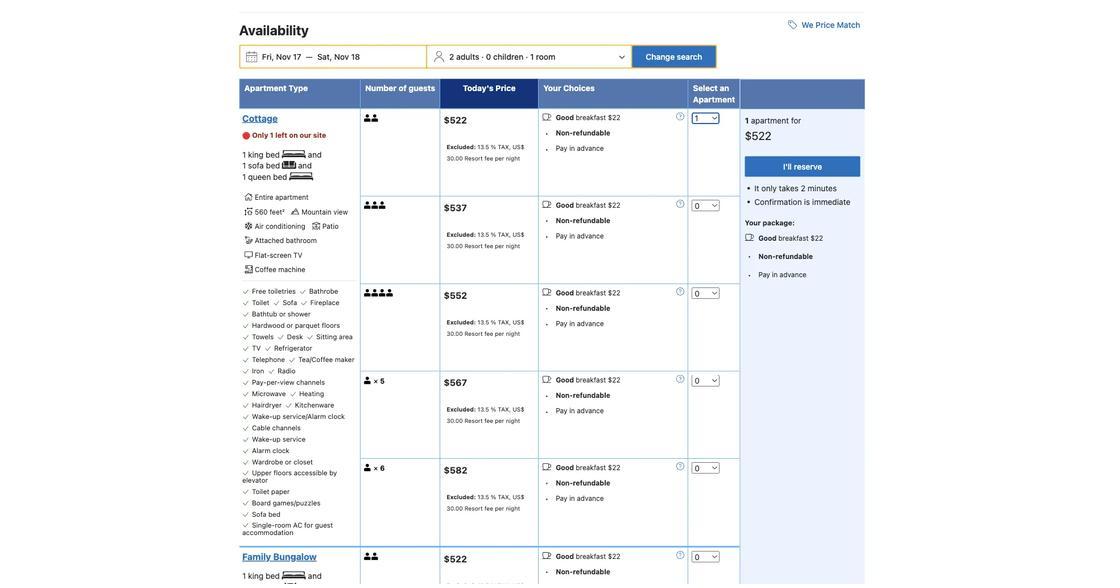 Task type: locate. For each thing, give the bounding box(es) containing it.
1 horizontal spatial apartment
[[752, 116, 790, 125]]

1 horizontal spatial nov
[[334, 52, 349, 61]]

excluded: for $582
[[447, 494, 476, 501]]

4 % from the top
[[491, 406, 497, 413]]

fee
[[485, 155, 494, 162], [485, 243, 494, 249], [485, 330, 494, 337], [485, 418, 494, 424], [485, 505, 494, 512]]

4 fee from the top
[[485, 418, 494, 424]]

2 30.00 from the top
[[447, 243, 463, 249]]

clock down kitchenware
[[328, 413, 345, 421]]

1 30.00 from the top
[[447, 155, 463, 162]]

5 us$ from the top
[[513, 494, 525, 501]]

toilet
[[252, 299, 270, 307], [252, 488, 270, 496]]

service
[[283, 435, 306, 443]]

apartment up i'll reserve on the right of page
[[752, 116, 790, 125]]

× left 5
[[374, 377, 378, 385]]

pay for $582
[[556, 494, 568, 502]]

occupancy image
[[364, 114, 372, 122], [372, 114, 379, 122], [372, 202, 379, 209], [379, 202, 387, 209], [364, 289, 372, 297], [364, 377, 372, 384]]

apartment up cottage
[[244, 83, 287, 93]]

1 more details on meals and payment options image from the top
[[677, 113, 685, 121]]

18
[[351, 52, 360, 61]]

change search button
[[633, 46, 716, 68]]

3 us$ from the top
[[513, 319, 525, 326]]

3 resort from the top
[[465, 330, 483, 337]]

1 vertical spatial 2
[[801, 184, 806, 193]]

× left 6
[[374, 464, 378, 473]]

is
[[805, 197, 811, 207]]

advance for $567
[[577, 407, 604, 415]]

alarm clock
[[252, 447, 290, 455]]

hardwood
[[252, 322, 285, 330]]

toilet down free on the left of the page
[[252, 299, 270, 307]]

room left ac
[[275, 521, 291, 529]]

4 excluded: from the top
[[447, 406, 476, 413]]

2 inside it only takes 2 minutes confirmation is immediate
[[801, 184, 806, 193]]

nov left 17 at the left of page
[[276, 52, 291, 61]]

2 more details on meals and payment options image from the top
[[677, 200, 685, 208]]

3 more details on meals and payment options image from the top
[[677, 288, 685, 296]]

4 resort from the top
[[465, 418, 483, 424]]

2
[[450, 52, 454, 61], [801, 184, 806, 193]]

apartment up feet²
[[276, 194, 309, 202]]

flat-
[[255, 251, 270, 259]]

1 vertical spatial up
[[273, 435, 281, 443]]

4 30.00 from the top
[[447, 418, 463, 424]]

1 horizontal spatial your
[[745, 219, 761, 227]]

or left shower in the bottom left of the page
[[279, 310, 286, 318]]

screen
[[270, 251, 292, 259]]

coffee
[[255, 266, 277, 274]]

1 vertical spatial tv
[[252, 344, 261, 352]]

fee for $582
[[485, 505, 494, 512]]

room
[[536, 52, 556, 61], [275, 521, 291, 529]]

queen
[[248, 172, 271, 182]]

fee for $567
[[485, 418, 494, 424]]

accessible
[[294, 469, 328, 477]]

free toiletries
[[252, 287, 296, 295]]

resort down the $552
[[465, 330, 483, 337]]

3 excluded: from the top
[[447, 319, 476, 326]]

4 13.5 from the top
[[478, 406, 489, 413]]

up for service/alarm
[[273, 413, 281, 421]]

5 excluded: from the top
[[447, 494, 476, 501]]

apartment for 1 apartment for $522
[[752, 116, 790, 125]]

4 us$ from the top
[[513, 406, 525, 413]]

select an apartment
[[693, 83, 736, 104]]

us$
[[513, 144, 525, 151], [513, 231, 525, 238], [513, 319, 525, 326], [513, 406, 525, 413], [513, 494, 525, 501]]

our
[[300, 131, 312, 139]]

apartment
[[244, 83, 287, 93], [693, 95, 736, 104]]

board
[[252, 499, 271, 507]]

0 horizontal spatial tv
[[252, 344, 261, 352]]

clock
[[328, 413, 345, 421], [273, 447, 290, 455]]

machine
[[278, 266, 306, 274]]

0 vertical spatial clock
[[328, 413, 345, 421]]

1 king bed down family
[[243, 572, 282, 581]]

$537
[[444, 203, 467, 213]]

or for hardwood
[[287, 322, 293, 330]]

2 excluded: from the top
[[447, 231, 476, 238]]

1 vertical spatial king
[[248, 572, 264, 581]]

1 tax, from the top
[[498, 144, 511, 151]]

2 toilet from the top
[[252, 488, 270, 496]]

1 vertical spatial $522
[[745, 129, 772, 143]]

1 vertical spatial toilet
[[252, 488, 270, 496]]

2 left adults
[[450, 52, 454, 61]]

1 vertical spatial price
[[496, 83, 516, 93]]

only
[[252, 131, 268, 139]]

resort for $552
[[465, 330, 483, 337]]

0 horizontal spatial ·
[[482, 52, 484, 61]]

1 × from the top
[[374, 377, 378, 385]]

× for $567
[[374, 377, 378, 385]]

1 horizontal spatial tv
[[294, 251, 303, 259]]

resort down $567
[[465, 418, 483, 424]]

channels up heating
[[297, 379, 325, 386]]

toiletries
[[268, 287, 296, 295]]

0 horizontal spatial apartment
[[276, 194, 309, 202]]

resort down $582
[[465, 505, 483, 512]]

wake- for wake-up service/alarm clock
[[252, 413, 273, 421]]

4 tax, from the top
[[498, 406, 511, 413]]

1 horizontal spatial ·
[[526, 52, 528, 61]]

tv down bathroom
[[294, 251, 303, 259]]

1 13.5 % tax, us$ 30.00 resort fee per night from the top
[[447, 144, 525, 162]]

your package:
[[745, 219, 795, 227]]

king down family
[[248, 572, 264, 581]]

2 vertical spatial and
[[308, 572, 322, 581]]

1 inside "button"
[[531, 52, 534, 61]]

resort up $537
[[465, 155, 483, 162]]

1 % from the top
[[491, 144, 497, 151]]

tv down towels
[[252, 344, 261, 352]]

30.00 down $567
[[447, 418, 463, 424]]

3 tax, from the top
[[498, 319, 511, 326]]

× 6
[[374, 464, 385, 473]]

of
[[399, 83, 407, 93]]

5 fee from the top
[[485, 505, 494, 512]]

wake-
[[252, 413, 273, 421], [252, 435, 273, 443]]

0 horizontal spatial nov
[[276, 52, 291, 61]]

3 30.00 from the top
[[447, 330, 463, 337]]

0 vertical spatial sofa
[[283, 299, 297, 307]]

up up cable channels
[[273, 413, 281, 421]]

30.00 for $582
[[447, 505, 463, 512]]

per for $582
[[495, 505, 505, 512]]

4 13.5 % tax, us$ 30.00 resort fee per night from the top
[[447, 406, 525, 424]]

it
[[755, 184, 760, 193]]

1 vertical spatial floors
[[274, 469, 292, 477]]

only
[[762, 184, 777, 193]]

advance for $552
[[577, 319, 604, 327]]

your for your package:
[[745, 219, 761, 227]]

1 resort from the top
[[465, 155, 483, 162]]

view
[[334, 208, 348, 216], [280, 379, 295, 386]]

floors
[[322, 322, 340, 330], [274, 469, 292, 477]]

1 vertical spatial wake-
[[252, 435, 273, 443]]

0 horizontal spatial 2
[[450, 52, 454, 61]]

in
[[570, 145, 575, 153], [570, 232, 575, 240], [773, 271, 778, 279], [570, 319, 575, 327], [570, 407, 575, 415], [570, 494, 575, 502]]

bathroom
[[286, 237, 317, 245]]

2 tax, from the top
[[498, 231, 511, 238]]

1 king bed
[[243, 150, 282, 159], [243, 572, 282, 581]]

sofa for sofa bed
[[252, 510, 267, 518]]

board games/puzzles
[[252, 499, 321, 507]]

more details on meals and payment options image
[[677, 113, 685, 121], [677, 200, 685, 208], [677, 288, 685, 296], [677, 375, 685, 383], [677, 463, 685, 471]]

elevator
[[243, 476, 268, 484]]

takes
[[780, 184, 799, 193]]

resort down $537
[[465, 243, 483, 249]]

up for service
[[273, 435, 281, 443]]

maker
[[335, 356, 355, 364]]

night for $567
[[506, 418, 520, 424]]

for up i'll reserve on the right of page
[[792, 116, 802, 125]]

· left 0
[[482, 52, 484, 61]]

× 5
[[374, 377, 385, 385]]

30.00 down the $552
[[447, 330, 463, 337]]

or up 'upper floors accessible by elevator'
[[285, 458, 292, 466]]

0 horizontal spatial room
[[275, 521, 291, 529]]

cable
[[252, 424, 271, 432]]

0 horizontal spatial price
[[496, 83, 516, 93]]

fee for $522
[[485, 155, 494, 162]]

and down site at left top
[[308, 150, 322, 159]]

0 vertical spatial toilet
[[252, 299, 270, 307]]

price right today's
[[496, 83, 516, 93]]

floors down wardrobe or closet
[[274, 469, 292, 477]]

1 13.5 from the top
[[478, 144, 489, 151]]

for right ac
[[304, 521, 313, 529]]

% for $552
[[491, 319, 497, 326]]

view up patio
[[334, 208, 348, 216]]

breakfast
[[576, 114, 606, 122], [576, 201, 606, 209], [779, 234, 809, 242], [576, 289, 606, 297], [576, 376, 606, 384], [576, 464, 606, 472], [576, 553, 606, 561]]

1 horizontal spatial 2
[[801, 184, 806, 193]]

2 vertical spatial or
[[285, 458, 292, 466]]

5
[[380, 377, 385, 385]]

0 vertical spatial $522
[[444, 115, 467, 126]]

bed
[[266, 150, 280, 159], [266, 161, 280, 171], [273, 172, 287, 182], [269, 510, 281, 518], [266, 572, 280, 581]]

bed up single-
[[269, 510, 281, 518]]

1 up from the top
[[273, 413, 281, 421]]

1 toilet from the top
[[252, 299, 270, 307]]

1 vertical spatial or
[[287, 322, 293, 330]]

immediate
[[813, 197, 851, 207]]

3 13.5 % tax, us$ 30.00 resort fee per night from the top
[[447, 319, 525, 337]]

2 up from the top
[[273, 435, 281, 443]]

fri,
[[262, 52, 274, 61]]

per for $537
[[495, 243, 505, 249]]

4 more details on meals and payment options image from the top
[[677, 375, 685, 383]]

us$ for $567
[[513, 406, 525, 413]]

5 13.5 % tax, us$ 30.00 resort fee per night from the top
[[447, 494, 525, 512]]

2 up is
[[801, 184, 806, 193]]

king
[[248, 150, 264, 159], [248, 572, 264, 581]]

1 horizontal spatial for
[[792, 116, 802, 125]]

0 vertical spatial 1 king bed
[[243, 150, 282, 159]]

apartment inside 1 apartment for $522
[[752, 116, 790, 125]]

flat-screen tv
[[255, 251, 303, 259]]

1 us$ from the top
[[513, 144, 525, 151]]

1 fee from the top
[[485, 155, 494, 162]]

or for bathtub
[[279, 310, 286, 318]]

2 king from the top
[[248, 572, 264, 581]]

30.00 down $582
[[447, 505, 463, 512]]

excluded:
[[447, 144, 476, 151], [447, 231, 476, 238], [447, 319, 476, 326], [447, 406, 476, 413], [447, 494, 476, 501]]

1 vertical spatial ×
[[374, 464, 378, 473]]

pay in advance for $582
[[556, 494, 604, 502]]

%
[[491, 144, 497, 151], [491, 231, 497, 238], [491, 319, 497, 326], [491, 406, 497, 413], [491, 494, 497, 501]]

entire
[[255, 194, 274, 202]]

3 fee from the top
[[485, 330, 494, 337]]

wake- up cable on the left of the page
[[252, 413, 273, 421]]

5 per from the top
[[495, 505, 505, 512]]

desk
[[287, 333, 303, 341]]

2 wake- from the top
[[252, 435, 273, 443]]

1 vertical spatial for
[[304, 521, 313, 529]]

13.5 for $552
[[478, 319, 489, 326]]

5 night from the top
[[506, 505, 520, 512]]

1 horizontal spatial sofa
[[283, 299, 297, 307]]

0 horizontal spatial apartment
[[244, 83, 287, 93]]

price right we
[[816, 20, 835, 30]]

occupancy image
[[364, 202, 372, 209], [372, 289, 379, 297], [379, 289, 387, 297], [387, 289, 394, 297], [364, 464, 372, 472], [364, 553, 372, 561], [372, 553, 379, 561]]

0 vertical spatial room
[[536, 52, 556, 61]]

channels up the "service"
[[272, 424, 301, 432]]

sofa up single-
[[252, 510, 267, 518]]

price for today's
[[496, 83, 516, 93]]

13.5 % tax, us$ 30.00 resort fee per night
[[447, 144, 525, 162], [447, 231, 525, 249], [447, 319, 525, 337], [447, 406, 525, 424], [447, 494, 525, 512]]

1 king bed up 1 sofa bed
[[243, 150, 282, 159]]

2 × from the top
[[374, 464, 378, 473]]

in for $582
[[570, 494, 575, 502]]

0 vertical spatial your
[[544, 83, 562, 93]]

4 per from the top
[[495, 418, 505, 424]]

1 vertical spatial sofa
[[252, 510, 267, 518]]

0 vertical spatial ×
[[374, 377, 378, 385]]

1 horizontal spatial view
[[334, 208, 348, 216]]

nov
[[276, 52, 291, 61], [334, 52, 349, 61]]

kitchenware
[[295, 401, 334, 409]]

· right children
[[526, 52, 528, 61]]

refundable
[[573, 129, 611, 137], [573, 217, 611, 225], [776, 253, 814, 261], [573, 304, 611, 312], [573, 392, 611, 400], [573, 479, 611, 487], [573, 568, 611, 576]]

—
[[306, 52, 313, 61]]

2 13.5 % tax, us$ 30.00 resort fee per night from the top
[[447, 231, 525, 249]]

change search
[[646, 52, 703, 61]]

tax, for $537
[[498, 231, 511, 238]]

1 vertical spatial room
[[275, 521, 291, 529]]

$522 for family bungalow
[[444, 554, 467, 565]]

your
[[544, 83, 562, 93], [745, 219, 761, 227]]

0 vertical spatial floors
[[322, 322, 340, 330]]

nov left '18'
[[334, 52, 349, 61]]

13.5 % tax, us$ 30.00 resort fee per night for $552
[[447, 319, 525, 337]]

us$ for $537
[[513, 231, 525, 238]]

0 vertical spatial wake-
[[252, 413, 273, 421]]

your left choices
[[544, 83, 562, 93]]

2 per from the top
[[495, 243, 505, 249]]

channels
[[297, 379, 325, 386], [272, 424, 301, 432]]

1 night from the top
[[506, 155, 520, 162]]

0 vertical spatial and
[[308, 150, 322, 159]]

0 horizontal spatial sofa
[[252, 510, 267, 518]]

pay for $537
[[556, 232, 568, 240]]

1 vertical spatial apartment
[[276, 194, 309, 202]]

in for $567
[[570, 407, 575, 415]]

3 night from the top
[[506, 330, 520, 337]]

resort for $537
[[465, 243, 483, 249]]

bed up 1 sofa bed
[[266, 150, 280, 159]]

30.00 up $537
[[447, 155, 463, 162]]

0 horizontal spatial floors
[[274, 469, 292, 477]]

bathtub
[[252, 310, 277, 318]]

toilet paper
[[252, 488, 290, 496]]

change
[[646, 52, 675, 61]]

2 13.5 from the top
[[478, 231, 489, 238]]

in for $552
[[570, 319, 575, 327]]

free
[[252, 287, 266, 295]]

2 resort from the top
[[465, 243, 483, 249]]

0 vertical spatial apartment
[[752, 116, 790, 125]]

search
[[677, 52, 703, 61]]

5 13.5 from the top
[[478, 494, 489, 501]]

5 % from the top
[[491, 494, 497, 501]]

alarm
[[252, 447, 271, 455]]

and right couch icon
[[298, 161, 312, 171]]

fee for $537
[[485, 243, 494, 249]]

13.5 for $582
[[478, 494, 489, 501]]

0 horizontal spatial for
[[304, 521, 313, 529]]

night for $537
[[506, 243, 520, 249]]

0 horizontal spatial your
[[544, 83, 562, 93]]

2 night from the top
[[506, 243, 520, 249]]

hairdryer
[[252, 401, 282, 409]]

king up sofa
[[248, 150, 264, 159]]

room right children
[[536, 52, 556, 61]]

0 vertical spatial king
[[248, 150, 264, 159]]

0 vertical spatial 2
[[450, 52, 454, 61]]

for inside single-room ac for guest accommodation
[[304, 521, 313, 529]]

0 vertical spatial up
[[273, 413, 281, 421]]

2 vertical spatial $522
[[444, 554, 467, 565]]

5 30.00 from the top
[[447, 505, 463, 512]]

2 % from the top
[[491, 231, 497, 238]]

tax, for $552
[[498, 319, 511, 326]]

price inside dropdown button
[[816, 20, 835, 30]]

wardrobe or closet
[[252, 458, 313, 466]]

0 vertical spatial for
[[792, 116, 802, 125]]

pay for $567
[[556, 407, 568, 415]]

1 vertical spatial and
[[298, 161, 312, 171]]

3 13.5 from the top
[[478, 319, 489, 326]]

×
[[374, 377, 378, 385], [374, 464, 378, 473]]

1 horizontal spatial price
[[816, 20, 835, 30]]

and down family bungalow link
[[308, 572, 322, 581]]

family bungalow
[[243, 552, 317, 563]]

1 vertical spatial your
[[745, 219, 761, 227]]

wake- for wake-up service
[[252, 435, 273, 443]]

0 vertical spatial or
[[279, 310, 286, 318]]

single-
[[252, 521, 275, 529]]

wake- up alarm on the bottom left of the page
[[252, 435, 273, 443]]

1 horizontal spatial apartment
[[693, 95, 736, 104]]

more details on meals and payment options image
[[677, 551, 685, 559]]

30.00 for $552
[[447, 330, 463, 337]]

$567
[[444, 377, 467, 388]]

2 fee from the top
[[485, 243, 494, 249]]

1 vertical spatial 1 king bed
[[243, 572, 282, 581]]

5 more details on meals and payment options image from the top
[[677, 463, 685, 471]]

excluded: for $567
[[447, 406, 476, 413]]

30.00 down $537
[[447, 243, 463, 249]]

your left package: on the top
[[745, 219, 761, 227]]

fee for $552
[[485, 330, 494, 337]]

1 wake- from the top
[[252, 413, 273, 421]]

refrigerator
[[274, 344, 313, 352]]

4 night from the top
[[506, 418, 520, 424]]

13.5
[[478, 144, 489, 151], [478, 231, 489, 238], [478, 319, 489, 326], [478, 406, 489, 413], [478, 494, 489, 501]]

3 % from the top
[[491, 319, 497, 326]]

1 per from the top
[[495, 155, 505, 162]]

1 vertical spatial view
[[280, 379, 295, 386]]

up down cable channels
[[273, 435, 281, 443]]

× for $582
[[374, 464, 378, 473]]

1 vertical spatial clock
[[273, 447, 290, 455]]

1 horizontal spatial room
[[536, 52, 556, 61]]

floors up sitting area
[[322, 322, 340, 330]]

or up desk
[[287, 322, 293, 330]]

5 tax, from the top
[[498, 494, 511, 501]]

560
[[255, 208, 268, 216]]

3 per from the top
[[495, 330, 505, 337]]

5 resort from the top
[[465, 505, 483, 512]]

apartment down select
[[693, 95, 736, 104]]

0 vertical spatial price
[[816, 20, 835, 30]]

view down radio
[[280, 379, 295, 386]]

sofa down toiletries
[[283, 299, 297, 307]]

toilet up board
[[252, 488, 270, 496]]

0 horizontal spatial clock
[[273, 447, 290, 455]]

clock up wardrobe or closet
[[273, 447, 290, 455]]

2 adults · 0 children · 1 room
[[450, 52, 556, 61]]

1 excluded: from the top
[[447, 144, 476, 151]]

2 us$ from the top
[[513, 231, 525, 238]]



Task type: vqa. For each thing, say whether or not it's contained in the screenshot.
Sat,
yes



Task type: describe. For each thing, give the bounding box(es) containing it.
2 adults · 0 children · 1 room button
[[429, 46, 630, 68]]

17
[[293, 52, 302, 61]]

sat, nov 18 button
[[313, 47, 365, 67]]

0 vertical spatial apartment
[[244, 83, 287, 93]]

select
[[693, 83, 718, 93]]

bathrobe
[[309, 287, 339, 295]]

room inside "button"
[[536, 52, 556, 61]]

toilet for toilet paper
[[252, 488, 270, 496]]

i'll reserve
[[784, 162, 823, 171]]

for inside 1 apartment for $522
[[792, 116, 802, 125]]

night for $582
[[506, 505, 520, 512]]

children
[[494, 52, 524, 61]]

per-
[[267, 379, 280, 386]]

2 · from the left
[[526, 52, 528, 61]]

tax, for $582
[[498, 494, 511, 501]]

match
[[837, 20, 861, 30]]

heating
[[299, 390, 324, 398]]

$582
[[444, 465, 468, 476]]

$522 for cottage
[[444, 115, 467, 126]]

pay in advance for $567
[[556, 407, 604, 415]]

2 inside "button"
[[450, 52, 454, 61]]

per for $567
[[495, 418, 505, 424]]

sofa bed
[[252, 510, 281, 518]]

2 nov from the left
[[334, 52, 349, 61]]

1 · from the left
[[482, 52, 484, 61]]

1 queen bed
[[243, 172, 290, 182]]

% for $522
[[491, 144, 497, 151]]

resort for $567
[[465, 418, 483, 424]]

your choices
[[544, 83, 595, 93]]

bed down family bungalow
[[266, 572, 280, 581]]

area
[[339, 333, 353, 341]]

advance for $582
[[577, 494, 604, 502]]

number of guests
[[365, 83, 436, 93]]

guest
[[315, 521, 333, 529]]

30.00 for $522
[[447, 155, 463, 162]]

toilet for toilet
[[252, 299, 270, 307]]

% for $537
[[491, 231, 497, 238]]

6
[[380, 465, 385, 473]]

excluded: for $552
[[447, 319, 476, 326]]

wake-up service
[[252, 435, 306, 443]]

advance for $537
[[577, 232, 604, 240]]

apartment for entire apartment
[[276, 194, 309, 202]]

$552
[[444, 290, 467, 301]]

microwave
[[252, 390, 286, 398]]

or for wardrobe
[[285, 458, 292, 466]]

more details on meals and payment options image for $582
[[677, 463, 685, 471]]

family
[[243, 552, 271, 563]]

more details on meals and payment options image for $537
[[677, 200, 685, 208]]

mountain view
[[302, 208, 348, 216]]

it only takes 2 minutes confirmation is immediate
[[755, 184, 851, 207]]

tea/coffee maker
[[299, 356, 355, 364]]

only 1 left on our site
[[252, 131, 326, 139]]

1 apartment for $522
[[745, 116, 802, 143]]

your for your choices
[[544, 83, 562, 93]]

choices
[[564, 83, 595, 93]]

13.5 % tax, us$ 30.00 resort fee per night for $537
[[447, 231, 525, 249]]

availability
[[239, 22, 309, 38]]

towels
[[252, 333, 274, 341]]

pay-per-view channels
[[252, 379, 325, 386]]

entire apartment
[[255, 194, 309, 202]]

pay in advance for $537
[[556, 232, 604, 240]]

by
[[330, 469, 337, 477]]

excluded: for $522
[[447, 144, 476, 151]]

1 sofa bed
[[243, 161, 282, 171]]

us$ for $552
[[513, 319, 525, 326]]

1 king from the top
[[248, 150, 264, 159]]

per for $552
[[495, 330, 505, 337]]

we price match button
[[784, 15, 866, 35]]

bed down couch icon
[[273, 172, 287, 182]]

tax, for $567
[[498, 406, 511, 413]]

night for $552
[[506, 330, 520, 337]]

13.5 % tax, us$ 30.00 resort fee per night for $582
[[447, 494, 525, 512]]

30.00 for $567
[[447, 418, 463, 424]]

number
[[365, 83, 397, 93]]

sofa for sofa
[[283, 299, 297, 307]]

resort for $582
[[465, 505, 483, 512]]

patio
[[323, 222, 339, 230]]

% for $582
[[491, 494, 497, 501]]

room inside single-room ac for guest accommodation
[[275, 521, 291, 529]]

fireplace
[[311, 299, 340, 307]]

1 nov from the left
[[276, 52, 291, 61]]

0 vertical spatial channels
[[297, 379, 325, 386]]

560 feet²
[[255, 208, 285, 216]]

resort for $522
[[465, 155, 483, 162]]

0
[[486, 52, 491, 61]]

1 horizontal spatial floors
[[322, 322, 340, 330]]

us$ for $582
[[513, 494, 525, 501]]

more details on meals and payment options image for $567
[[677, 375, 685, 383]]

per for $522
[[495, 155, 505, 162]]

1 horizontal spatial clock
[[328, 413, 345, 421]]

bed up 1 queen bed
[[266, 161, 280, 171]]

sitting
[[317, 333, 337, 341]]

service/alarm
[[283, 413, 326, 421]]

13.5 for $522
[[478, 144, 489, 151]]

site
[[313, 131, 326, 139]]

wake-up service/alarm clock
[[252, 413, 345, 421]]

an
[[720, 83, 730, 93]]

family bungalow link
[[243, 551, 354, 563]]

us$ for $522
[[513, 144, 525, 151]]

0 vertical spatial tv
[[294, 251, 303, 259]]

today's
[[463, 83, 494, 93]]

price for we
[[816, 20, 835, 30]]

today's price
[[463, 83, 516, 93]]

pay for $552
[[556, 319, 568, 327]]

accommodation
[[243, 529, 294, 537]]

paper
[[271, 488, 290, 496]]

cable channels
[[252, 424, 301, 432]]

1 1 king bed from the top
[[243, 150, 282, 159]]

apartment type
[[244, 83, 308, 93]]

% for $567
[[491, 406, 497, 413]]

bathtub or shower
[[252, 310, 311, 318]]

sitting area
[[317, 333, 353, 341]]

13.5 % tax, us$ 30.00 resort fee per night for $567
[[447, 406, 525, 424]]

sat,
[[317, 52, 332, 61]]

1 inside 1 apartment for $522
[[745, 116, 749, 125]]

floors inside 'upper floors accessible by elevator'
[[274, 469, 292, 477]]

on
[[289, 131, 298, 139]]

games/puzzles
[[273, 499, 321, 507]]

left
[[276, 131, 288, 139]]

bungalow
[[273, 552, 317, 563]]

13.5 % tax, us$ 30.00 resort fee per night for $522
[[447, 144, 525, 162]]

0 horizontal spatial view
[[280, 379, 295, 386]]

0 vertical spatial view
[[334, 208, 348, 216]]

excluded: for $537
[[447, 231, 476, 238]]

couch image
[[282, 161, 296, 169]]

13.5 for $567
[[478, 406, 489, 413]]

cottage link
[[243, 113, 354, 124]]

single-room ac for guest accommodation
[[243, 521, 333, 537]]

more details on meals and payment options image for $552
[[677, 288, 685, 296]]

conditioning
[[266, 222, 306, 230]]

coffee machine
[[255, 266, 306, 274]]

night for $522
[[506, 155, 520, 162]]

1 vertical spatial channels
[[272, 424, 301, 432]]

in for $537
[[570, 232, 575, 240]]

30.00 for $537
[[447, 243, 463, 249]]

radio
[[278, 367, 296, 375]]

pay in advance for $552
[[556, 319, 604, 327]]

$522 inside 1 apartment for $522
[[745, 129, 772, 143]]

i'll reserve button
[[745, 157, 861, 177]]

attached bathroom
[[255, 237, 317, 245]]

air conditioning
[[255, 222, 306, 230]]

tax, for $522
[[498, 144, 511, 151]]

hardwood or parquet floors
[[252, 322, 340, 330]]

2 1 king bed from the top
[[243, 572, 282, 581]]

minutes
[[808, 184, 837, 193]]

1 vertical spatial apartment
[[693, 95, 736, 104]]

attached
[[255, 237, 284, 245]]

13.5 for $537
[[478, 231, 489, 238]]



